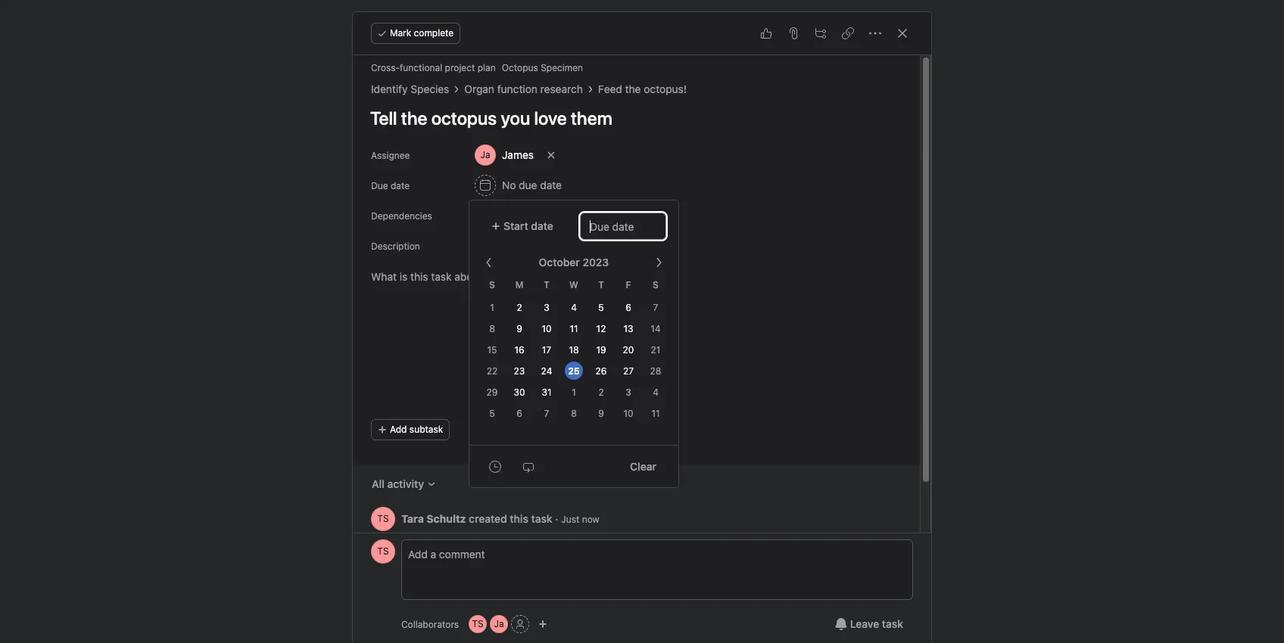 Task type: locate. For each thing, give the bounding box(es) containing it.
feed the octopus!
[[598, 83, 687, 95]]

7
[[653, 302, 658, 313], [544, 408, 549, 419]]

0 vertical spatial 10
[[542, 323, 552, 335]]

1 vertical spatial 4
[[653, 387, 659, 398]]

identify
[[371, 83, 408, 95]]

·
[[555, 512, 558, 525]]

1 horizontal spatial s
[[653, 279, 659, 291]]

16
[[514, 344, 524, 356]]

7 up 14
[[653, 302, 658, 313]]

2 down m
[[517, 302, 522, 313]]

17
[[542, 344, 551, 356]]

project
[[445, 62, 475, 73]]

1 vertical spatial 2
[[598, 387, 604, 398]]

s down next month image
[[653, 279, 659, 291]]

0 horizontal spatial 8
[[489, 323, 495, 335]]

4 down w
[[571, 302, 577, 313]]

task
[[531, 512, 552, 525], [882, 618, 903, 631]]

1 horizontal spatial 1
[[572, 387, 576, 398]]

task inside button
[[882, 618, 903, 631]]

start date
[[503, 220, 553, 232]]

species
[[411, 83, 449, 95]]

0 horizontal spatial 1
[[490, 302, 494, 313]]

add for add subtask
[[390, 424, 407, 435]]

0 vertical spatial add
[[475, 210, 492, 221]]

6
[[626, 302, 631, 313], [516, 408, 522, 419]]

14
[[651, 323, 661, 335]]

0 horizontal spatial add
[[390, 424, 407, 435]]

0 vertical spatial 8
[[489, 323, 495, 335]]

1 horizontal spatial add
[[475, 210, 492, 221]]

13
[[623, 323, 633, 335]]

now
[[582, 514, 599, 525]]

t down october
[[544, 279, 550, 291]]

2 t from the left
[[598, 279, 604, 291]]

leave task
[[850, 618, 903, 631]]

1 vertical spatial ts
[[377, 546, 389, 557]]

27
[[623, 366, 634, 377]]

10
[[542, 323, 552, 335], [623, 408, 633, 419]]

0 vertical spatial 5
[[598, 302, 604, 313]]

mark complete button
[[371, 23, 460, 44]]

description
[[371, 241, 420, 252]]

10 up 17
[[542, 323, 552, 335]]

remove assignee image
[[547, 151, 556, 160]]

2
[[517, 302, 522, 313], [598, 387, 604, 398]]

3
[[544, 302, 549, 313], [626, 387, 631, 398]]

1 horizontal spatial 9
[[598, 408, 604, 419]]

plan
[[478, 62, 496, 73]]

date inside button
[[531, 220, 553, 232]]

ts button
[[371, 507, 395, 531], [371, 540, 395, 564], [469, 616, 487, 634]]

james button
[[468, 142, 541, 169]]

date for due date
[[391, 180, 410, 192]]

7 down 31
[[544, 408, 549, 419]]

dependencies
[[495, 210, 556, 221]]

1 horizontal spatial 3
[[626, 387, 631, 398]]

set to repeat image
[[522, 461, 535, 473]]

0 vertical spatial 9
[[516, 323, 522, 335]]

24
[[541, 366, 552, 377]]

cross-functional project plan octopus specimen
[[371, 62, 583, 73]]

main content containing identify species
[[353, 55, 920, 587]]

due date
[[371, 180, 410, 192]]

1 horizontal spatial task
[[882, 618, 903, 631]]

1 vertical spatial 3
[[626, 387, 631, 398]]

0 horizontal spatial 9
[[516, 323, 522, 335]]

task right leave
[[882, 618, 903, 631]]

12
[[596, 323, 606, 335]]

1 horizontal spatial t
[[598, 279, 604, 291]]

1 horizontal spatial 10
[[623, 408, 633, 419]]

1 up the 15
[[490, 302, 494, 313]]

1 vertical spatial 11
[[651, 408, 660, 419]]

1 vertical spatial 7
[[544, 408, 549, 419]]

3 up 17
[[544, 302, 549, 313]]

due
[[371, 180, 388, 192]]

9
[[516, 323, 522, 335], [598, 408, 604, 419]]

james
[[502, 148, 534, 161]]

all activity button
[[362, 471, 446, 498]]

date
[[540, 179, 562, 192], [391, 180, 410, 192], [531, 220, 553, 232]]

5
[[598, 302, 604, 313], [489, 408, 495, 419]]

functional
[[400, 62, 442, 73]]

9 down 26
[[598, 408, 604, 419]]

0 vertical spatial 3
[[544, 302, 549, 313]]

1 vertical spatial 1
[[572, 387, 576, 398]]

8 down 25
[[571, 408, 577, 419]]

1 vertical spatial 9
[[598, 408, 604, 419]]

feed
[[598, 83, 622, 95]]

6 down 30
[[516, 408, 522, 419]]

0 vertical spatial 4
[[571, 302, 577, 313]]

4
[[571, 302, 577, 313], [653, 387, 659, 398]]

3 down 27
[[626, 387, 631, 398]]

25
[[568, 366, 580, 377]]

10 down 27
[[623, 408, 633, 419]]

6 up 13
[[626, 302, 631, 313]]

1 horizontal spatial 8
[[571, 408, 577, 419]]

0 horizontal spatial 6
[[516, 408, 522, 419]]

ts button left the ja
[[469, 616, 487, 634]]

0 vertical spatial ts button
[[371, 507, 395, 531]]

11 down 28
[[651, 408, 660, 419]]

s down previous month image
[[489, 279, 495, 291]]

task left "·"
[[531, 512, 552, 525]]

1 down 25
[[572, 387, 576, 398]]

add left 'subtask'
[[390, 424, 407, 435]]

1 vertical spatial task
[[882, 618, 903, 631]]

schultz
[[426, 512, 466, 525]]

add inside "add subtask" button
[[390, 424, 407, 435]]

ts button left tara
[[371, 507, 395, 531]]

30
[[514, 387, 525, 398]]

21
[[651, 344, 661, 356]]

1 vertical spatial add
[[390, 424, 407, 435]]

8 up the 15
[[489, 323, 495, 335]]

main content
[[353, 55, 920, 587]]

add inside the "add dependencies" button
[[475, 210, 492, 221]]

research
[[540, 83, 583, 95]]

1 vertical spatial 8
[[571, 408, 577, 419]]

11
[[570, 323, 578, 335], [651, 408, 660, 419]]

1 vertical spatial 5
[[489, 408, 495, 419]]

ts left the ja
[[472, 619, 484, 630]]

2 s from the left
[[653, 279, 659, 291]]

date right start
[[531, 220, 553, 232]]

1 horizontal spatial 2
[[598, 387, 604, 398]]

octopus
[[502, 62, 538, 73]]

tara schultz link
[[401, 512, 466, 525]]

ts left tara
[[377, 513, 389, 525]]

date right due in the left top of the page
[[540, 179, 562, 192]]

0 horizontal spatial task
[[531, 512, 552, 525]]

0 horizontal spatial t
[[544, 279, 550, 291]]

11 up 18
[[570, 323, 578, 335]]

0 vertical spatial ts
[[377, 513, 389, 525]]

2 down 26
[[598, 387, 604, 398]]

5 down 29
[[489, 408, 495, 419]]

start date button
[[482, 213, 568, 240]]

add left start
[[475, 210, 492, 221]]

1 vertical spatial 6
[[516, 408, 522, 419]]

october 2023
[[539, 256, 609, 269]]

ts button down all
[[371, 540, 395, 564]]

1 horizontal spatial 6
[[626, 302, 631, 313]]

9 up 16
[[516, 323, 522, 335]]

collaborators
[[401, 619, 459, 630]]

ts
[[377, 513, 389, 525], [377, 546, 389, 557], [472, 619, 484, 630]]

the
[[625, 83, 641, 95]]

t
[[544, 279, 550, 291], [598, 279, 604, 291]]

4 down 28
[[653, 387, 659, 398]]

0 horizontal spatial 11
[[570, 323, 578, 335]]

1 vertical spatial ts button
[[371, 540, 395, 564]]

w
[[569, 279, 578, 291]]

0 horizontal spatial s
[[489, 279, 495, 291]]

29
[[486, 387, 498, 398]]

22
[[487, 366, 498, 377]]

identify species
[[371, 83, 449, 95]]

0 vertical spatial 6
[[626, 302, 631, 313]]

add time image
[[489, 461, 501, 473]]

t down 2023 on the left top of the page
[[598, 279, 604, 291]]

date inside dropdown button
[[540, 179, 562, 192]]

add for add dependencies
[[475, 210, 492, 221]]

8
[[489, 323, 495, 335], [571, 408, 577, 419]]

previous month image
[[483, 257, 495, 269]]

5 up 12 at the left of the page
[[598, 302, 604, 313]]

0 horizontal spatial 10
[[542, 323, 552, 335]]

ts down all
[[377, 546, 389, 557]]

clear button
[[620, 453, 666, 480]]

identify species link
[[371, 81, 449, 98]]

add
[[475, 210, 492, 221], [390, 424, 407, 435]]

1 horizontal spatial 7
[[653, 302, 658, 313]]

just
[[561, 514, 579, 525]]

organ function research
[[464, 83, 583, 95]]

add dependencies button
[[468, 205, 563, 226]]

all activity
[[372, 478, 424, 491]]

1
[[490, 302, 494, 313], [572, 387, 576, 398]]

date right due
[[391, 180, 410, 192]]

add subtask image
[[815, 27, 827, 39]]

0 vertical spatial 2
[[517, 302, 522, 313]]

0 horizontal spatial 7
[[544, 408, 549, 419]]



Task type: describe. For each thing, give the bounding box(es) containing it.
m
[[515, 279, 523, 291]]

1 horizontal spatial 11
[[651, 408, 660, 419]]

23
[[514, 366, 525, 377]]

0 horizontal spatial 2
[[517, 302, 522, 313]]

28
[[650, 366, 661, 377]]

created
[[469, 512, 507, 525]]

dependencies
[[371, 210, 432, 222]]

collapse task pane image
[[896, 27, 909, 39]]

tara schultz created this task · just now
[[401, 512, 599, 525]]

1 horizontal spatial 4
[[653, 387, 659, 398]]

this
[[510, 512, 528, 525]]

0 horizontal spatial 5
[[489, 408, 495, 419]]

function
[[497, 83, 537, 95]]

all
[[372, 478, 384, 491]]

add subtask
[[390, 424, 443, 435]]

add subtask button
[[371, 419, 450, 441]]

1 s from the left
[[489, 279, 495, 291]]

due
[[519, 179, 537, 192]]

assignee
[[371, 150, 410, 161]]

1 horizontal spatial 5
[[598, 302, 604, 313]]

2 vertical spatial ts
[[472, 619, 484, 630]]

copy task link image
[[842, 27, 854, 39]]

0 vertical spatial 11
[[570, 323, 578, 335]]

18
[[569, 344, 579, 356]]

main content inside "tell the octopus you love them" dialog
[[353, 55, 920, 587]]

next month image
[[653, 257, 665, 269]]

ja button
[[490, 616, 508, 634]]

organ
[[464, 83, 494, 95]]

Due date text field
[[580, 213, 666, 240]]

tara
[[401, 512, 424, 525]]

mark
[[390, 27, 411, 39]]

start
[[503, 220, 528, 232]]

tell the octopus you love them dialog
[[353, 12, 931, 644]]

mark complete
[[390, 27, 454, 39]]

1 t from the left
[[544, 279, 550, 291]]

feed the octopus! link
[[598, 81, 687, 98]]

31
[[542, 387, 552, 398]]

leave task button
[[825, 611, 913, 638]]

october 2023 button
[[529, 249, 634, 276]]

october
[[539, 256, 580, 269]]

2 vertical spatial ts button
[[469, 616, 487, 634]]

octopus!
[[644, 83, 687, 95]]

complete
[[414, 27, 454, 39]]

octopus specimen link
[[502, 62, 583, 73]]

add dependencies
[[475, 210, 556, 221]]

more actions for this task image
[[869, 27, 881, 39]]

26
[[596, 366, 607, 377]]

0 vertical spatial 7
[[653, 302, 658, 313]]

0 likes. click to like this task image
[[760, 27, 772, 39]]

0 horizontal spatial 4
[[571, 302, 577, 313]]

Task Name text field
[[360, 101, 902, 136]]

cross-functional project plan link
[[371, 62, 496, 73]]

specimen
[[541, 62, 583, 73]]

no
[[502, 179, 516, 192]]

no due date button
[[468, 172, 569, 199]]

15
[[487, 344, 497, 356]]

subtask
[[409, 424, 443, 435]]

activity
[[387, 478, 424, 491]]

f
[[626, 279, 631, 291]]

20
[[623, 344, 634, 356]]

19
[[596, 344, 606, 356]]

organ function research link
[[464, 81, 583, 98]]

0 vertical spatial task
[[531, 512, 552, 525]]

ja
[[494, 619, 504, 630]]

attachments: add a file to this task, tell the octopus you love them image
[[787, 27, 800, 39]]

date for start date
[[531, 220, 553, 232]]

add or remove collaborators image
[[538, 620, 547, 629]]

0 horizontal spatial 3
[[544, 302, 549, 313]]

cross-
[[371, 62, 400, 73]]

no due date
[[502, 179, 562, 192]]

clear
[[630, 460, 656, 473]]

0 vertical spatial 1
[[490, 302, 494, 313]]

leave
[[850, 618, 879, 631]]

1 vertical spatial 10
[[623, 408, 633, 419]]

2023
[[583, 256, 609, 269]]



Task type: vqa. For each thing, say whether or not it's contained in the screenshot.
"Expand New message" 'icon'
no



